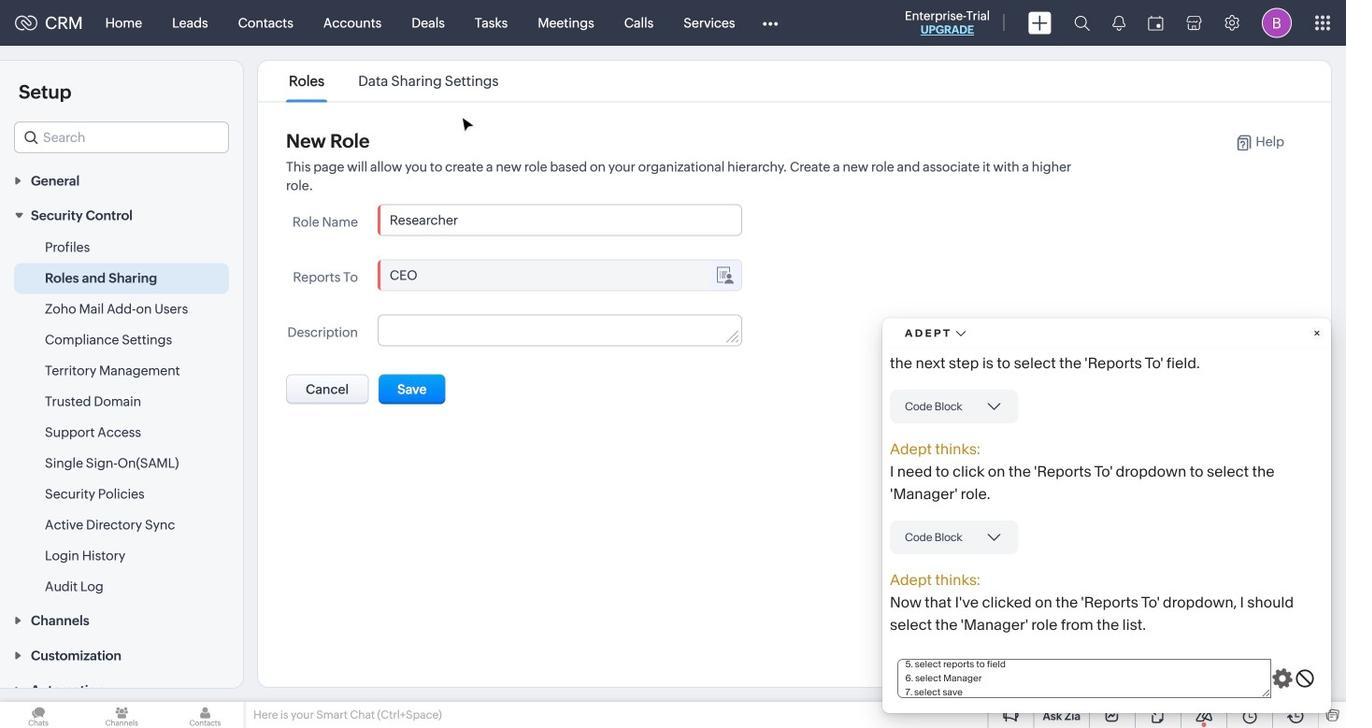 Task type: locate. For each thing, give the bounding box(es) containing it.
logo image
[[15, 15, 37, 30]]

list
[[272, 61, 516, 101]]

None field
[[14, 122, 229, 153]]

profile element
[[1251, 0, 1304, 45]]

profile image
[[1262, 8, 1292, 38]]

region
[[0, 233, 243, 603]]

None text field
[[379, 205, 741, 235]]

contacts image
[[167, 702, 244, 729]]

channels image
[[83, 702, 160, 729]]

chats image
[[0, 702, 77, 729]]

None text field
[[379, 260, 741, 290], [379, 316, 741, 346], [379, 260, 741, 290], [379, 316, 741, 346]]

search image
[[1075, 15, 1090, 31]]

create menu element
[[1017, 0, 1063, 45]]



Task type: describe. For each thing, give the bounding box(es) containing it.
search element
[[1063, 0, 1102, 46]]

signals element
[[1102, 0, 1137, 46]]

signals image
[[1113, 15, 1126, 31]]

Other Modules field
[[750, 8, 791, 38]]

Search text field
[[15, 123, 228, 152]]

create menu image
[[1029, 12, 1052, 34]]

calendar image
[[1148, 15, 1164, 30]]



Task type: vqa. For each thing, say whether or not it's contained in the screenshot.
Customize
no



